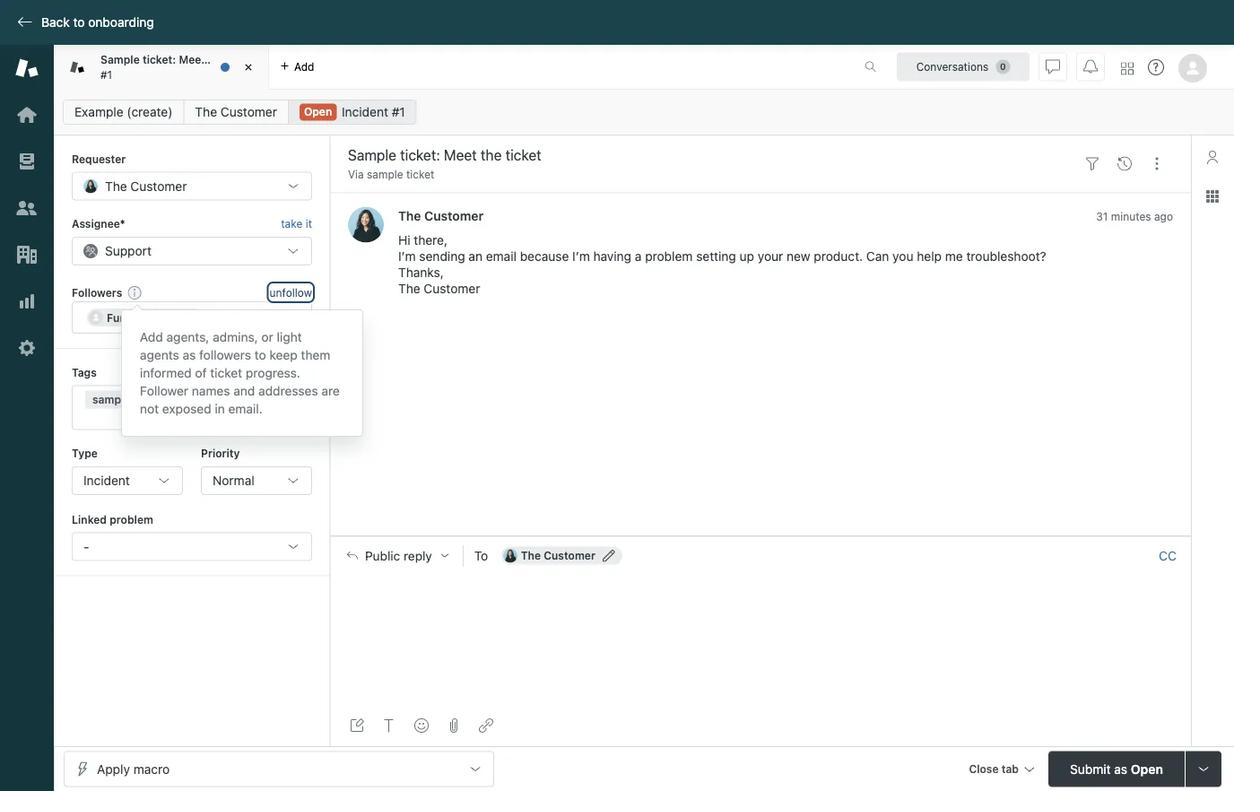 Task type: vqa. For each thing, say whether or not it's contained in the screenshot.
delivery
no



Task type: locate. For each thing, give the bounding box(es) containing it.
cc button
[[1159, 548, 1177, 564]]

1 horizontal spatial problem
[[645, 249, 693, 264]]

1 vertical spatial as
[[1115, 762, 1128, 777]]

product.
[[814, 249, 863, 264]]

avatar image
[[348, 207, 384, 243]]

problem
[[645, 249, 693, 264], [110, 513, 153, 526]]

tabs tab list
[[54, 45, 846, 90]]

0 vertical spatial open
[[304, 105, 332, 118]]

add button
[[269, 45, 325, 89]]

1 vertical spatial sample
[[92, 394, 131, 406]]

a
[[635, 249, 642, 264]]

the down thanks,
[[398, 281, 421, 296]]

Public reply composer text field
[[339, 575, 1184, 612]]

info on adding followers image
[[128, 285, 142, 300]]

customer left edit user image
[[544, 549, 596, 562]]

sample
[[367, 168, 403, 181], [92, 394, 131, 406]]

via sample ticket
[[348, 168, 435, 181]]

#1 up via sample ticket
[[392, 105, 405, 119]]

funky town
[[107, 312, 169, 324]]

#1 down sample on the left of page
[[100, 68, 112, 81]]

1 horizontal spatial sample
[[367, 168, 403, 181]]

problem right a
[[645, 249, 693, 264]]

the customer link inside secondary element
[[183, 100, 289, 125]]

customer up support
[[130, 178, 187, 193]]

the inside hi there, i'm sending an email because i'm having a problem setting up your new product. can you help me troubleshoot? thanks, the customer
[[398, 281, 421, 296]]

the down requester
[[105, 178, 127, 193]]

tab
[[1002, 763, 1019, 776]]

1 horizontal spatial incident
[[342, 105, 388, 119]]

zendesk products image
[[1122, 62, 1134, 75]]

ticket actions image
[[1150, 157, 1165, 171]]

you
[[893, 249, 914, 264]]

apply macro
[[97, 762, 170, 777]]

the down sample ticket: meet the ticket #1
[[195, 105, 217, 119]]

addresses
[[259, 384, 318, 398]]

1 horizontal spatial #1
[[392, 105, 405, 119]]

ticket right the
[[228, 53, 258, 66]]

0 horizontal spatial open
[[304, 105, 332, 118]]

customer@example.com image
[[503, 549, 518, 563]]

1 horizontal spatial the customer link
[[398, 208, 484, 223]]

to right back
[[73, 15, 85, 30]]

the customer link
[[183, 100, 289, 125], [398, 208, 484, 223]]

back
[[41, 15, 70, 30]]

as right submit
[[1115, 762, 1128, 777]]

#1 inside secondary element
[[392, 105, 405, 119]]

incident button
[[72, 467, 183, 495]]

insert emojis image
[[415, 719, 429, 733]]

help
[[917, 249, 942, 264]]

1 horizontal spatial to
[[255, 348, 266, 362]]

sample inside tags sample
[[92, 394, 131, 406]]

0 vertical spatial as
[[183, 348, 196, 362]]

cc
[[1159, 548, 1177, 563]]

incident up via
[[342, 105, 388, 119]]

main element
[[0, 45, 54, 791]]

problem inside hi there, i'm sending an email because i'm having a problem setting up your new product. can you help me troubleshoot? thanks, the customer
[[645, 249, 693, 264]]

1 horizontal spatial i'm
[[573, 249, 590, 264]]

notifications image
[[1084, 60, 1098, 74]]

to down or
[[255, 348, 266, 362]]

the right customer@example.com icon
[[521, 549, 541, 562]]

0 vertical spatial problem
[[645, 249, 693, 264]]

as inside add agents, admins, or light agents as followers to keep them informed of ticket progress. follower names and addresses are not exposed in email.
[[183, 348, 196, 362]]

the customer down 'close' image
[[195, 105, 277, 119]]

the inside requester element
[[105, 178, 127, 193]]

open
[[304, 105, 332, 118], [1131, 762, 1164, 777]]

can
[[867, 249, 890, 264]]

admin image
[[15, 336, 39, 360]]

draft mode image
[[350, 719, 364, 733]]

31 minutes ago
[[1097, 210, 1174, 222]]

1 horizontal spatial open
[[1131, 762, 1164, 777]]

(create)
[[127, 105, 173, 119]]

troubleshoot?
[[967, 249, 1047, 264]]

ticket down the followers
[[210, 366, 242, 380]]

0 vertical spatial sample
[[367, 168, 403, 181]]

1 vertical spatial open
[[1131, 762, 1164, 777]]

or
[[262, 330, 273, 345]]

0 vertical spatial the customer link
[[183, 100, 289, 125]]

incident inside secondary element
[[342, 105, 388, 119]]

to
[[73, 15, 85, 30], [255, 348, 266, 362]]

customer inside hi there, i'm sending an email because i'm having a problem setting up your new product. can you help me troubleshoot? thanks, the customer
[[424, 281, 480, 296]]

minutes
[[1112, 210, 1152, 222]]

take it button
[[281, 215, 312, 233]]

ticket right via
[[406, 168, 435, 181]]

town
[[142, 312, 169, 324]]

0 horizontal spatial incident
[[83, 473, 130, 488]]

take it
[[281, 217, 312, 230]]

1 vertical spatial #1
[[392, 105, 405, 119]]

tab
[[54, 45, 269, 90]]

funkytownclown1@gmail.com image
[[89, 311, 103, 325]]

because
[[520, 249, 569, 264]]

agents,
[[166, 330, 209, 345]]

incident down 'type'
[[83, 473, 130, 488]]

#1
[[100, 68, 112, 81], [392, 105, 405, 119]]

the customer link up there,
[[398, 208, 484, 223]]

example (create) button
[[63, 100, 184, 125]]

new
[[787, 249, 811, 264]]

0 vertical spatial ticket
[[228, 53, 258, 66]]

in
[[215, 402, 225, 416]]

reply
[[404, 548, 432, 563]]

light
[[277, 330, 302, 345]]

incident inside popup button
[[83, 473, 130, 488]]

conversations button
[[897, 52, 1030, 81]]

i'm left "having"
[[573, 249, 590, 264]]

the customer
[[195, 105, 277, 119], [105, 178, 187, 193], [398, 208, 484, 223], [521, 549, 596, 562]]

sample down tags
[[92, 394, 131, 406]]

as down agents,
[[183, 348, 196, 362]]

0 horizontal spatial the customer link
[[183, 100, 289, 125]]

1 i'm from the left
[[398, 249, 416, 264]]

sample right via
[[367, 168, 403, 181]]

the customer link down 'close' image
[[183, 100, 289, 125]]

open down the add
[[304, 105, 332, 118]]

the customer right customer@example.com icon
[[521, 549, 596, 562]]

0 horizontal spatial #1
[[100, 68, 112, 81]]

zendesk image
[[0, 790, 54, 791]]

tab containing sample ticket: meet the ticket
[[54, 45, 269, 90]]

ticket inside sample ticket: meet the ticket #1
[[228, 53, 258, 66]]

i'm
[[398, 249, 416, 264], [573, 249, 590, 264]]

1 vertical spatial the customer link
[[398, 208, 484, 223]]

ticket
[[228, 53, 258, 66], [406, 168, 435, 181], [210, 366, 242, 380]]

there,
[[414, 233, 448, 248]]

1 horizontal spatial as
[[1115, 762, 1128, 777]]

0 horizontal spatial as
[[183, 348, 196, 362]]

problem down incident popup button
[[110, 513, 153, 526]]

customer
[[221, 105, 277, 119], [130, 178, 187, 193], [425, 208, 484, 223], [424, 281, 480, 296], [544, 549, 596, 562]]

the customer down requester
[[105, 178, 187, 193]]

via
[[348, 168, 364, 181]]

the
[[195, 105, 217, 119], [105, 178, 127, 193], [398, 208, 421, 223], [398, 281, 421, 296], [521, 549, 541, 562]]

customer context image
[[1206, 150, 1220, 164]]

0 horizontal spatial sample
[[92, 394, 131, 406]]

0 vertical spatial to
[[73, 15, 85, 30]]

0 vertical spatial #1
[[100, 68, 112, 81]]

views image
[[15, 150, 39, 173]]

filter image
[[1086, 157, 1100, 171]]

1 vertical spatial incident
[[83, 473, 130, 488]]

take
[[281, 217, 303, 230]]

0 horizontal spatial problem
[[110, 513, 153, 526]]

hi there, i'm sending an email because i'm having a problem setting up your new product. can you help me troubleshoot? thanks, the customer
[[398, 233, 1047, 296]]

0 vertical spatial incident
[[342, 105, 388, 119]]

button displays agent's chat status as invisible. image
[[1046, 60, 1061, 74]]

me
[[946, 249, 963, 264]]

as
[[183, 348, 196, 362], [1115, 762, 1128, 777]]

open left the displays possible ticket submission types image
[[1131, 762, 1164, 777]]

funky town option
[[87, 309, 203, 327]]

1 vertical spatial to
[[255, 348, 266, 362]]

having
[[594, 249, 632, 264]]

customer down 'close' image
[[221, 105, 277, 119]]

incident
[[342, 105, 388, 119], [83, 473, 130, 488]]

2 i'm from the left
[[573, 249, 590, 264]]

customers image
[[15, 197, 39, 220]]

submit as open
[[1071, 762, 1164, 777]]

names
[[192, 384, 230, 398]]

sample for tags
[[92, 394, 131, 406]]

customer down sending
[[424, 281, 480, 296]]

i'm down hi
[[398, 249, 416, 264]]

add attachment image
[[447, 719, 461, 733]]

ago
[[1155, 210, 1174, 222]]

2 vertical spatial ticket
[[210, 366, 242, 380]]

back to onboarding
[[41, 15, 154, 30]]

0 horizontal spatial i'm
[[398, 249, 416, 264]]



Task type: describe. For each thing, give the bounding box(es) containing it.
of
[[195, 366, 207, 380]]

them
[[301, 348, 331, 362]]

close image
[[240, 58, 258, 76]]

hide composer image
[[754, 529, 768, 543]]

the inside secondary element
[[195, 105, 217, 119]]

setting
[[696, 249, 736, 264]]

add agents, admins, or light agents as followers to keep them informed of ticket progress. follower names and addresses are not exposed in email.
[[140, 330, 340, 416]]

type
[[72, 447, 98, 460]]

displays possible ticket submission types image
[[1197, 762, 1211, 777]]

your
[[758, 249, 784, 264]]

1 vertical spatial ticket
[[406, 168, 435, 181]]

the customer inside requester element
[[105, 178, 187, 193]]

sample for via
[[367, 168, 403, 181]]

agents
[[140, 348, 179, 362]]

add link (cmd k) image
[[479, 719, 493, 733]]

assignee* element
[[72, 237, 312, 265]]

followers
[[199, 348, 251, 362]]

close
[[969, 763, 999, 776]]

to
[[474, 548, 488, 563]]

close tab
[[969, 763, 1019, 776]]

are
[[322, 384, 340, 398]]

organizations image
[[15, 243, 39, 266]]

-
[[83, 539, 89, 554]]

the customer inside secondary element
[[195, 105, 277, 119]]

incident #1
[[342, 105, 405, 119]]

linked problem
[[72, 513, 153, 526]]

conversations
[[917, 61, 989, 73]]

public reply button
[[331, 537, 463, 575]]

0 horizontal spatial to
[[73, 15, 85, 30]]

incident for incident
[[83, 473, 130, 488]]

format text image
[[382, 719, 397, 733]]

linked
[[72, 513, 107, 526]]

it
[[306, 217, 312, 230]]

public reply
[[365, 548, 432, 563]]

thanks,
[[398, 265, 444, 280]]

customer up there,
[[425, 208, 484, 223]]

ticket inside add agents, admins, or light agents as followers to keep them informed of ticket progress. follower names and addresses are not exposed in email.
[[210, 366, 242, 380]]

exposed
[[162, 402, 211, 416]]

edit user image
[[603, 549, 615, 562]]

to inside add agents, admins, or light agents as followers to keep them informed of ticket progress. follower names and addresses are not exposed in email.
[[255, 348, 266, 362]]

not
[[140, 402, 159, 416]]

submit
[[1071, 762, 1111, 777]]

hi
[[398, 233, 411, 248]]

unfollow
[[270, 286, 312, 299]]

sending
[[419, 249, 465, 264]]

back to onboarding link
[[0, 14, 163, 31]]

normal button
[[201, 467, 312, 495]]

Subject field
[[345, 144, 1073, 166]]

assignee*
[[72, 217, 125, 230]]

the customer up there,
[[398, 208, 484, 223]]

apps image
[[1206, 189, 1220, 204]]

unfollow button
[[270, 284, 312, 301]]

admins,
[[213, 330, 258, 345]]

customer inside secondary element
[[221, 105, 277, 119]]

add
[[140, 330, 163, 345]]

open inside secondary element
[[304, 105, 332, 118]]

progress.
[[246, 366, 300, 380]]

reporting image
[[15, 290, 39, 313]]

and
[[234, 384, 255, 398]]

31
[[1097, 210, 1109, 222]]

the up hi
[[398, 208, 421, 223]]

tags sample
[[72, 366, 131, 406]]

meet
[[179, 53, 206, 66]]

add
[[294, 61, 314, 73]]

tags
[[72, 366, 97, 379]]

an
[[469, 249, 483, 264]]

sample ticket: meet the ticket #1
[[100, 53, 258, 81]]

public
[[365, 548, 400, 563]]

follower
[[140, 384, 188, 398]]

zendesk support image
[[15, 57, 39, 80]]

macro
[[133, 762, 170, 777]]

informed
[[140, 366, 192, 380]]

31 minutes ago text field
[[1097, 210, 1174, 222]]

sample
[[100, 53, 140, 66]]

apply
[[97, 762, 130, 777]]

close tab button
[[961, 751, 1042, 790]]

customer inside requester element
[[130, 178, 187, 193]]

ticket:
[[143, 53, 176, 66]]

1 vertical spatial problem
[[110, 513, 153, 526]]

email
[[486, 249, 517, 264]]

example
[[74, 105, 123, 119]]

funky
[[107, 312, 139, 324]]

get started image
[[15, 103, 39, 127]]

linked problem element
[[72, 532, 312, 561]]

secondary element
[[54, 94, 1235, 130]]

support
[[105, 243, 152, 258]]

onboarding
[[88, 15, 154, 30]]

followers
[[72, 286, 122, 299]]

incident for incident #1
[[342, 105, 388, 119]]

priority
[[201, 447, 240, 460]]

normal
[[213, 473, 255, 488]]

get help image
[[1149, 59, 1165, 75]]

#1 inside sample ticket: meet the ticket #1
[[100, 68, 112, 81]]

keep
[[270, 348, 298, 362]]

example (create)
[[74, 105, 173, 119]]

requester
[[72, 153, 126, 165]]

events image
[[1118, 157, 1132, 171]]

up
[[740, 249, 755, 264]]

requester element
[[72, 172, 312, 200]]



